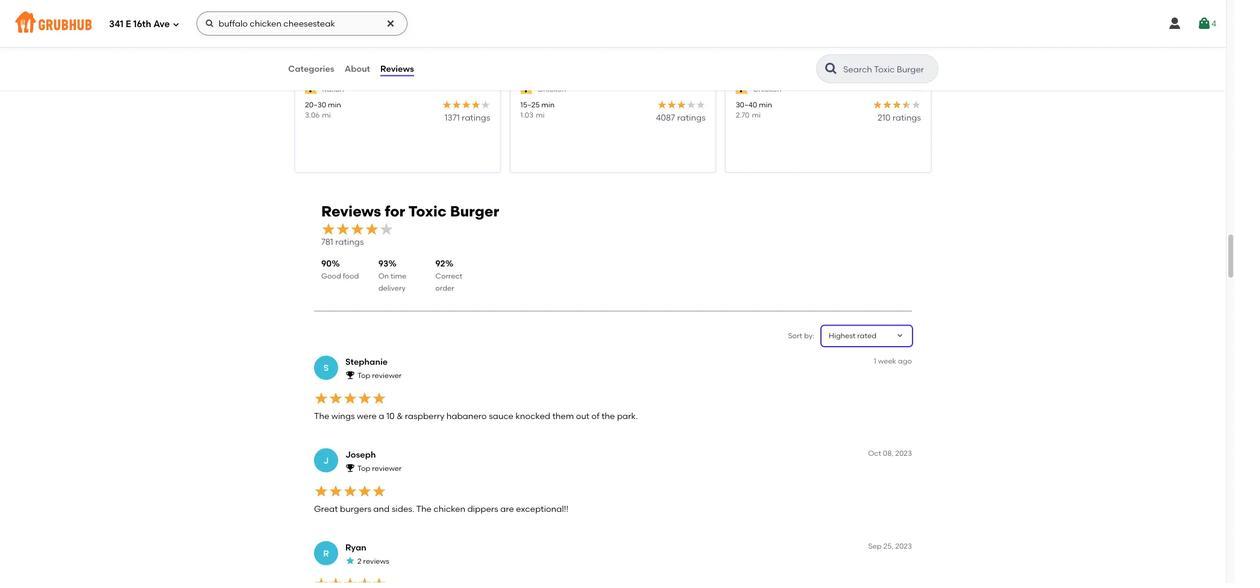 Task type: locate. For each thing, give the bounding box(es) containing it.
1 horizontal spatial the
[[416, 503, 432, 514]]

reviewer down joseph
[[372, 464, 402, 473]]

knocked
[[516, 411, 551, 421]]

reviews up 781 ratings
[[321, 203, 381, 220]]

3 min from the left
[[759, 100, 772, 109]]

svg image inside '4' button
[[1198, 16, 1212, 31]]

sort
[[789, 331, 803, 340]]

order
[[436, 284, 455, 293]]

top reviewer for stephanie
[[358, 371, 402, 380]]

top reviewer down joseph
[[358, 464, 402, 473]]

0 vertical spatial reviewer
[[372, 371, 402, 380]]

caret down icon image
[[896, 331, 905, 341]]

min inside 20–30 min 3.06 mi
[[328, 100, 341, 109]]

mi for 1371 ratings
[[322, 111, 331, 120]]

15–25
[[521, 100, 540, 109]]

1 mi from the left
[[322, 111, 331, 120]]

top down stephanie
[[358, 371, 370, 380]]

top down joseph
[[358, 464, 370, 473]]

reviewer for stephanie
[[372, 371, 402, 380]]

1 chicken from the left
[[538, 85, 566, 94]]

1 reviewer from the top
[[372, 371, 402, 380]]

2 horizontal spatial subscription pass image
[[736, 85, 748, 95]]

the right sides.
[[416, 503, 432, 514]]

company
[[357, 69, 404, 81]]

2 horizontal spatial mi
[[752, 111, 761, 120]]

ryan
[[346, 542, 366, 552]]

0 horizontal spatial svg image
[[172, 21, 180, 28]]

1 horizontal spatial mi
[[536, 111, 545, 120]]

svg image
[[1168, 16, 1183, 31], [172, 21, 180, 28]]

1 horizontal spatial subscription pass image
[[521, 85, 533, 95]]

1371 ratings
[[445, 113, 490, 123]]

min inside 30–40 min 2.70 mi
[[759, 100, 772, 109]]

reviewer for joseph
[[372, 464, 402, 473]]

1 vertical spatial &
[[397, 411, 403, 421]]

0 vertical spatial 2023
[[896, 449, 912, 458]]

90
[[321, 258, 332, 269]]

2 horizontal spatial min
[[759, 100, 772, 109]]

mi inside 30–40 min 2.70 mi
[[752, 111, 761, 120]]

ratings right 4087
[[677, 113, 706, 123]]

top
[[358, 371, 370, 380], [358, 464, 370, 473]]

Sort by: field
[[829, 331, 877, 341]]

mi inside 20–30 min 3.06 mi
[[322, 111, 331, 120]]

min down 'italian'
[[328, 100, 341, 109]]

3.06
[[305, 111, 320, 120]]

the left "wings"
[[314, 411, 330, 421]]

ratings right 210
[[893, 113, 921, 123]]

mi right the 2.70 at right
[[752, 111, 761, 120]]

2 reviewer from the top
[[372, 464, 402, 473]]

min inside "15–25 min 1.03 mi"
[[542, 100, 555, 109]]

mi inside "15–25 min 1.03 mi"
[[536, 111, 545, 120]]

2 min from the left
[[542, 100, 555, 109]]

2023 right 25,
[[896, 542, 912, 551]]

0 vertical spatial trophy icon image
[[346, 370, 355, 380]]

2 top reviewer from the top
[[358, 464, 402, 473]]

1 trophy icon image from the top
[[346, 370, 355, 380]]

0 vertical spatial &
[[347, 69, 354, 81]]

italian
[[322, 85, 344, 94]]

ihop  logo image
[[726, 0, 931, 80]]

0 horizontal spatial &
[[347, 69, 354, 81]]

1 2023 from the top
[[896, 449, 912, 458]]

svg image
[[1198, 16, 1212, 31], [205, 19, 215, 28], [386, 19, 395, 28]]

1 vertical spatial trophy icon image
[[346, 463, 355, 473]]

0 horizontal spatial chicken
[[538, 85, 566, 94]]

1 vertical spatial top
[[358, 464, 370, 473]]

0 horizontal spatial subscription pass image
[[305, 85, 317, 95]]

ratings for 1371 ratings
[[462, 113, 490, 123]]

781 ratings
[[321, 237, 364, 247]]

0 horizontal spatial mi
[[322, 111, 331, 120]]

reviews
[[363, 557, 389, 565]]

subscription pass image up 30–40
[[736, 85, 748, 95]]

2 2023 from the top
[[896, 542, 912, 551]]

781
[[321, 237, 333, 247]]

were
[[357, 411, 377, 421]]

0 horizontal spatial the
[[314, 411, 330, 421]]

1 vertical spatial top reviewer
[[358, 464, 402, 473]]

trophy icon image down joseph
[[346, 463, 355, 473]]

2 mi from the left
[[536, 111, 545, 120]]

210 ratings
[[878, 113, 921, 123]]

15–25 min 1.03 mi
[[521, 100, 555, 120]]

trophy icon image
[[346, 370, 355, 380], [346, 463, 355, 473]]

2.70
[[736, 111, 750, 120]]

main navigation navigation
[[0, 0, 1227, 47]]

4087
[[656, 113, 675, 123]]

categories
[[288, 64, 334, 74]]

2023 right '08,'
[[896, 449, 912, 458]]

1 subscription pass image from the left
[[305, 85, 317, 95]]

0 vertical spatial top reviewer
[[358, 371, 402, 380]]

reviewer
[[372, 371, 402, 380], [372, 464, 402, 473]]

& inside noodles & company link
[[347, 69, 354, 81]]

reviews for reviews for toxic burger
[[321, 203, 381, 220]]

subscription pass image up 20–30
[[305, 85, 317, 95]]

min right 30–40
[[759, 100, 772, 109]]

2 horizontal spatial svg image
[[1198, 16, 1212, 31]]

noodles
[[305, 69, 345, 81]]

trophy icon image down stephanie
[[346, 370, 355, 380]]

top reviewer down stephanie
[[358, 371, 402, 380]]

93 on time delivery
[[379, 258, 407, 293]]

noodles & company
[[305, 69, 404, 81]]

the
[[314, 411, 330, 421], [416, 503, 432, 514]]

1 vertical spatial reviews
[[321, 203, 381, 220]]

92
[[436, 258, 445, 269]]

out
[[576, 411, 590, 421]]

time
[[391, 272, 407, 280]]

& right 10
[[397, 411, 403, 421]]

1 top reviewer from the top
[[358, 371, 402, 380]]

min right 15–25
[[542, 100, 555, 109]]

correct
[[436, 272, 463, 280]]

&
[[347, 69, 354, 81], [397, 411, 403, 421]]

raspberry
[[405, 411, 445, 421]]

subscription pass image up 15–25
[[521, 85, 533, 95]]

sides.
[[392, 503, 415, 514]]

1 min from the left
[[328, 100, 341, 109]]

park.
[[617, 411, 638, 421]]

0 vertical spatial reviews
[[381, 64, 414, 74]]

1 vertical spatial 2023
[[896, 542, 912, 551]]

1.03
[[521, 111, 534, 120]]

chicken
[[538, 85, 566, 94], [753, 85, 782, 94]]

0 vertical spatial top
[[358, 371, 370, 380]]

habanero
[[447, 411, 487, 421]]

exceptional!!
[[516, 503, 569, 514]]

min for 4087 ratings
[[542, 100, 555, 109]]

ratings
[[462, 113, 490, 123], [677, 113, 706, 123], [893, 113, 921, 123], [335, 237, 364, 247]]

reviewer down stephanie
[[372, 371, 402, 380]]

top reviewer
[[358, 371, 402, 380], [358, 464, 402, 473]]

1 horizontal spatial chicken
[[753, 85, 782, 94]]

1 horizontal spatial min
[[542, 100, 555, 109]]

reviews
[[381, 64, 414, 74], [321, 203, 381, 220]]

chicken up "15–25 min 1.03 mi"
[[538, 85, 566, 94]]

subscription pass image for 210
[[736, 85, 748, 95]]

svg image right ave
[[172, 21, 180, 28]]

are
[[501, 503, 514, 514]]

a
[[379, 411, 384, 421]]

trophy icon image for stephanie
[[346, 370, 355, 380]]

1 horizontal spatial &
[[397, 411, 403, 421]]

reviews right about
[[381, 64, 414, 74]]

delivery
[[379, 284, 406, 293]]

good
[[321, 272, 341, 280]]

16th
[[133, 19, 151, 30]]

reviews inside button
[[381, 64, 414, 74]]

30–40 min 2.70 mi
[[736, 100, 772, 120]]

by:
[[804, 331, 815, 340]]

svg image left '4' button
[[1168, 16, 1183, 31]]

ratings right 1371
[[462, 113, 490, 123]]

rated
[[858, 331, 877, 340]]

great burgers and sides.  the chicken dippers are exceptional!!
[[314, 503, 569, 514]]

2 trophy icon image from the top
[[346, 463, 355, 473]]

3 subscription pass image from the left
[[736, 85, 748, 95]]

subscription pass image
[[305, 85, 317, 95], [521, 85, 533, 95], [736, 85, 748, 95]]

ave
[[153, 19, 170, 30]]

2 reviews
[[358, 557, 389, 565]]

1 vertical spatial reviewer
[[372, 464, 402, 473]]

2 top from the top
[[358, 464, 370, 473]]

2023
[[896, 449, 912, 458], [896, 542, 912, 551]]

93
[[379, 258, 388, 269]]

of
[[592, 411, 600, 421]]

0 horizontal spatial min
[[328, 100, 341, 109]]

ratings right the 781
[[335, 237, 364, 247]]

1 top from the top
[[358, 371, 370, 380]]

& right noodles
[[347, 69, 354, 81]]

mi right 3.06
[[322, 111, 331, 120]]

3 mi from the left
[[752, 111, 761, 120]]

20–30 min 3.06 mi
[[305, 100, 341, 120]]

search icon image
[[824, 62, 839, 76]]

stephanie
[[346, 357, 388, 367]]

burgers
[[340, 503, 371, 514]]

mi right 1.03
[[536, 111, 545, 120]]

chicken up 30–40 min 2.70 mi
[[753, 85, 782, 94]]

25,
[[884, 542, 894, 551]]

mi
[[322, 111, 331, 120], [536, 111, 545, 120], [752, 111, 761, 120]]



Task type: vqa. For each thing, say whether or not it's contained in the screenshot.
Strawberry Lemon Smoothie 'image'
no



Task type: describe. For each thing, give the bounding box(es) containing it.
reviews for toxic burger
[[321, 203, 499, 220]]

2023 for joseph
[[896, 449, 912, 458]]

s
[[324, 363, 329, 373]]

them
[[553, 411, 574, 421]]

reviews button
[[380, 47, 415, 90]]

sauce
[[489, 411, 514, 421]]

highest
[[829, 331, 856, 340]]

1
[[874, 356, 877, 365]]

4087 ratings
[[656, 113, 706, 123]]

trophy icon image for joseph
[[346, 463, 355, 473]]

subscription pass image for 1371
[[305, 85, 317, 95]]

1 horizontal spatial svg image
[[386, 19, 395, 28]]

2023 for ryan
[[896, 542, 912, 551]]

r
[[323, 548, 329, 558]]

Search for food, convenience, alcohol... search field
[[196, 11, 408, 36]]

chicken
[[434, 503, 466, 514]]

about
[[345, 64, 370, 74]]

2 subscription pass image from the left
[[521, 85, 533, 95]]

0 horizontal spatial svg image
[[205, 19, 215, 28]]

highest rated
[[829, 331, 877, 340]]

1371
[[445, 113, 460, 123]]

90 good food
[[321, 258, 359, 280]]

ratings for 781 ratings
[[335, 237, 364, 247]]

Search Toxic Burger search field
[[842, 63, 935, 75]]

noodles & company link
[[305, 68, 490, 82]]

mi for 4087 ratings
[[536, 111, 545, 120]]

4
[[1212, 18, 1217, 29]]

0 vertical spatial the
[[314, 411, 330, 421]]

20–30
[[305, 100, 326, 109]]

for
[[385, 203, 405, 220]]

2
[[358, 557, 362, 565]]

oct
[[868, 449, 882, 458]]

30–40
[[736, 100, 758, 109]]

1 horizontal spatial svg image
[[1168, 16, 1183, 31]]

top for stephanie
[[358, 371, 370, 380]]

2 chicken from the left
[[753, 85, 782, 94]]

mi for 210 ratings
[[752, 111, 761, 120]]

top for joseph
[[358, 464, 370, 473]]

toxic
[[409, 203, 447, 220]]

e
[[126, 19, 131, 30]]

on
[[379, 272, 389, 280]]

1 week ago
[[874, 356, 912, 365]]

taco bell logo image
[[511, 0, 716, 80]]

4 button
[[1198, 13, 1217, 34]]

food
[[343, 272, 359, 280]]

week
[[878, 356, 897, 365]]

the
[[602, 411, 615, 421]]

reviews for reviews
[[381, 64, 414, 74]]

j
[[324, 455, 329, 466]]

wings
[[332, 411, 355, 421]]

and
[[374, 503, 390, 514]]

sep 25, 2023
[[869, 542, 912, 551]]

1 vertical spatial the
[[416, 503, 432, 514]]

star icon image
[[346, 556, 355, 566]]

ratings for 4087 ratings
[[677, 113, 706, 123]]

210
[[878, 113, 891, 123]]

08,
[[883, 449, 894, 458]]

92 correct order
[[436, 258, 463, 293]]

sep
[[869, 542, 882, 551]]

the wings were a 10 & raspberry habanero sauce knocked them out of the park.
[[314, 411, 638, 421]]

oct 08, 2023
[[868, 449, 912, 458]]

sort by:
[[789, 331, 815, 340]]

joseph
[[346, 449, 376, 460]]

burger
[[450, 203, 499, 220]]

341 e 16th ave
[[109, 19, 170, 30]]

341
[[109, 19, 124, 30]]

noodles & company logo image
[[296, 0, 500, 80]]

10
[[386, 411, 395, 421]]

categories button
[[288, 47, 335, 90]]

about button
[[344, 47, 371, 90]]

top reviewer for joseph
[[358, 464, 402, 473]]

ago
[[898, 356, 912, 365]]

min for 210 ratings
[[759, 100, 772, 109]]

ratings for 210 ratings
[[893, 113, 921, 123]]

dippers
[[468, 503, 499, 514]]

great
[[314, 503, 338, 514]]

min for 1371 ratings
[[328, 100, 341, 109]]



